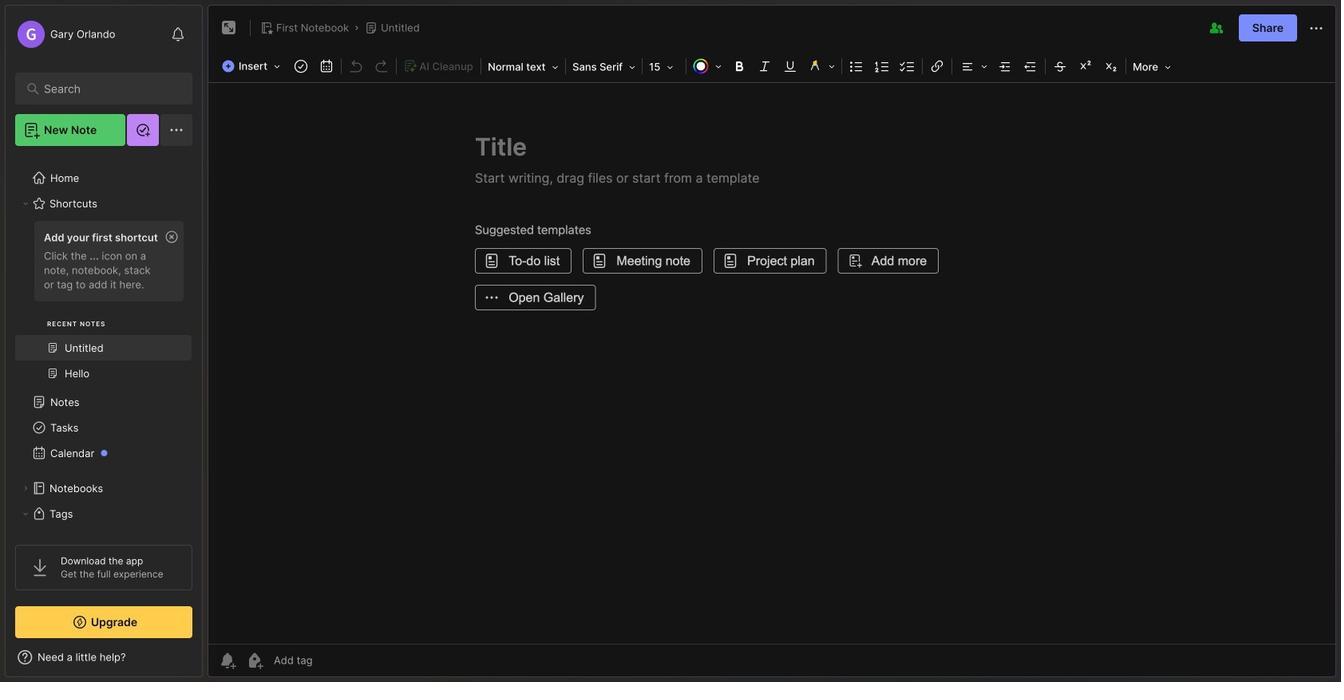 Task type: vqa. For each thing, say whether or not it's contained in the screenshot.
the top the Recent
no



Task type: locate. For each thing, give the bounding box(es) containing it.
superscript image
[[1075, 55, 1097, 77]]

Add tag field
[[272, 654, 392, 668]]

None search field
[[44, 79, 171, 98]]

group
[[15, 216, 192, 396]]

Search text field
[[44, 81, 171, 97]]

expand note image
[[220, 18, 239, 38]]

group inside tree
[[15, 216, 192, 396]]

indent image
[[994, 55, 1016, 77]]

tree inside main element
[[6, 156, 202, 683]]

More field
[[1128, 56, 1176, 78]]

none search field inside main element
[[44, 79, 171, 98]]

Font family field
[[568, 56, 640, 78]]

tree
[[6, 156, 202, 683]]

Heading level field
[[483, 56, 564, 78]]

Alignment field
[[954, 55, 992, 77]]

strikethrough image
[[1049, 55, 1072, 77]]

task image
[[290, 55, 312, 77]]

more actions image
[[1307, 19, 1326, 38]]

click to collapse image
[[202, 653, 214, 672]]

Font size field
[[644, 56, 684, 78]]

subscript image
[[1100, 55, 1123, 77]]

calendar event image
[[315, 55, 338, 77]]

add a reminder image
[[218, 651, 237, 671]]

Font color field
[[688, 55, 727, 77]]

underline image
[[779, 55, 802, 77]]

numbered list image
[[871, 55, 893, 77]]

bulleted list image
[[846, 55, 868, 77]]

main element
[[0, 0, 208, 683]]

expand notebooks image
[[21, 484, 30, 493]]

Account field
[[15, 18, 115, 50]]



Task type: describe. For each thing, give the bounding box(es) containing it.
italic image
[[754, 55, 776, 77]]

note window element
[[208, 5, 1336, 682]]

insert link image
[[926, 55, 949, 77]]

add tag image
[[245, 651, 264, 671]]

Note Editor text field
[[208, 82, 1336, 644]]

WHAT'S NEW field
[[6, 645, 202, 671]]

Highlight field
[[803, 55, 840, 77]]

bold image
[[728, 55, 751, 77]]

expand tags image
[[21, 509, 30, 519]]

More actions field
[[1307, 18, 1326, 38]]

outdent image
[[1020, 55, 1042, 77]]

checklist image
[[897, 55, 919, 77]]

Insert field
[[218, 55, 288, 77]]



